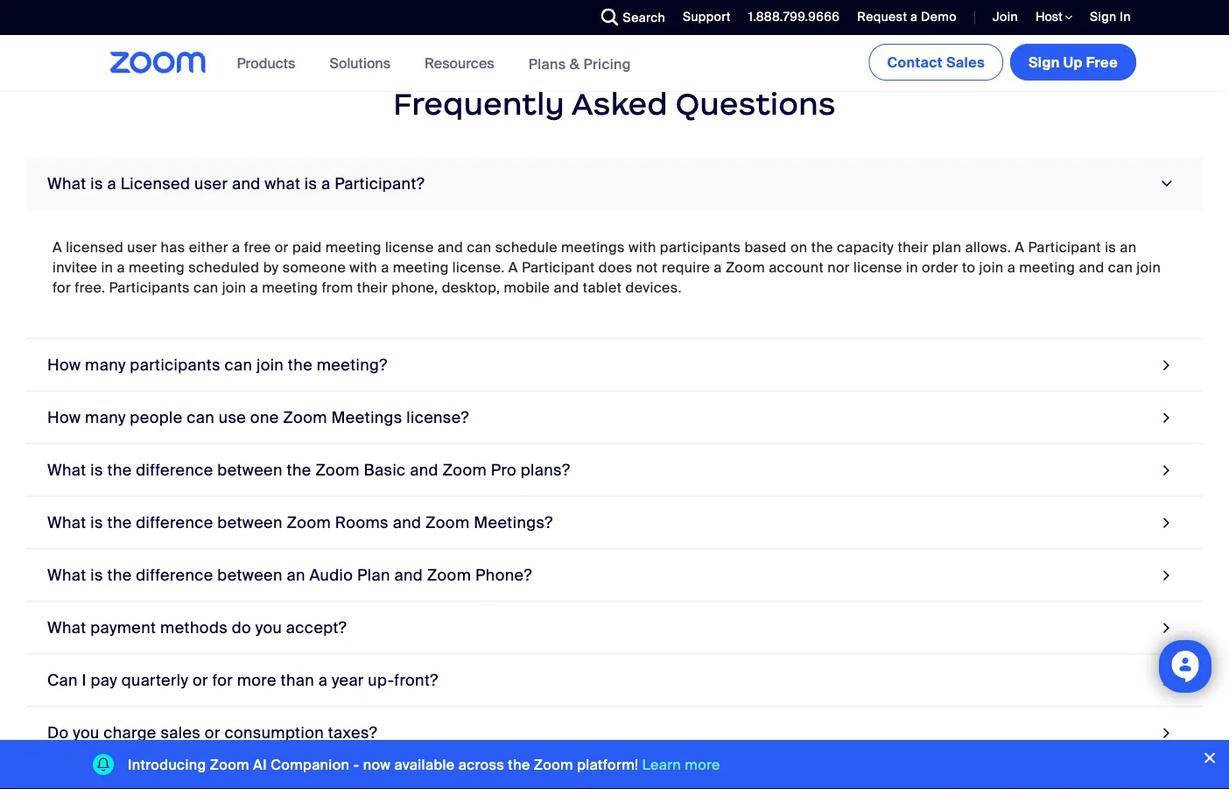 Task type: locate. For each thing, give the bounding box(es) containing it.
to
[[962, 258, 976, 276]]

participant
[[1028, 238, 1102, 256], [522, 258, 595, 276]]

meetings
[[331, 407, 403, 428]]

is
[[90, 174, 103, 194], [305, 174, 317, 194], [1105, 238, 1117, 256], [90, 460, 103, 480], [90, 513, 103, 533], [90, 565, 103, 585]]

0 horizontal spatial a
[[53, 238, 62, 256]]

do you charge sales or consumption taxes? button
[[26, 707, 1203, 759]]

join link up meetings navigation
[[993, 9, 1018, 25]]

participants up require
[[660, 238, 741, 256]]

many down free.
[[85, 355, 126, 375]]

how
[[47, 355, 81, 375], [47, 407, 81, 428]]

can inside 'dropdown button'
[[225, 355, 253, 375]]

on
[[791, 238, 808, 256]]

1 vertical spatial license
[[854, 258, 903, 276]]

account
[[769, 258, 824, 276]]

difference for zoom
[[136, 513, 213, 533]]

1 what from the top
[[47, 174, 86, 194]]

1 horizontal spatial for
[[212, 670, 233, 690]]

0 horizontal spatial an
[[287, 565, 305, 585]]

what is the difference between zoom rooms and zoom meetings? button
[[26, 497, 1203, 549]]

user right licensed
[[194, 174, 228, 194]]

0 vertical spatial their
[[898, 238, 929, 256]]

2 how from the top
[[47, 407, 81, 428]]

contact sales
[[887, 53, 985, 71]]

or right quarterly
[[193, 670, 208, 690]]

0 horizontal spatial with
[[350, 258, 377, 276]]

1 vertical spatial user
[[127, 238, 157, 256]]

right image inside what payment methods do you accept? dropdown button
[[1159, 616, 1175, 640]]

many inside dropdown button
[[85, 407, 126, 428]]

methods
[[160, 618, 228, 638]]

sales
[[161, 723, 201, 743]]

their right from
[[357, 278, 388, 296]]

what for what is a licensed user and what is a participant?
[[47, 174, 86, 194]]

2 right image from the top
[[1159, 511, 1175, 534]]

and inside "dropdown button"
[[232, 174, 261, 194]]

a down licensed
[[117, 258, 125, 276]]

1 vertical spatial participant
[[522, 258, 595, 276]]

right image inside what is the difference between the zoom basic and zoom pro plans? dropdown button
[[1159, 458, 1175, 482]]

2 what from the top
[[47, 460, 86, 480]]

1 how from the top
[[47, 355, 81, 375]]

0 horizontal spatial their
[[357, 278, 388, 296]]

between inside dropdown button
[[217, 460, 283, 480]]

1 horizontal spatial a
[[509, 258, 518, 276]]

between for the
[[217, 460, 283, 480]]

1 right image from the top
[[1159, 406, 1175, 429]]

you inside what payment methods do you accept? dropdown button
[[256, 618, 282, 638]]

user
[[194, 174, 228, 194], [127, 238, 157, 256]]

between inside 'dropdown button'
[[217, 513, 283, 533]]

zoom left pro
[[443, 460, 487, 480]]

for up do you charge sales or consumption taxes?
[[212, 670, 233, 690]]

participant?
[[335, 174, 425, 194]]

meeting?
[[317, 355, 388, 375]]

3 between from the top
[[217, 565, 283, 585]]

0 vertical spatial between
[[217, 460, 283, 480]]

2 vertical spatial or
[[205, 723, 220, 743]]

is inside a licensed user has either a free or paid meeting license and can schedule meetings with participants based on the capacity their plan allows. a participant is an invitee in a meeting scheduled by someone with a meeting license. a participant does not require a zoom account nor license in order to join a meeting and can join for free. participants can join a meeting from their phone, desktop, mobile and tablet devices.
[[1105, 238, 1117, 256]]

between for an
[[217, 565, 283, 585]]

and inside 'dropdown button'
[[393, 513, 421, 533]]

3 right image from the top
[[1159, 563, 1175, 587]]

what inside dropdown button
[[47, 460, 86, 480]]

0 vertical spatial for
[[53, 278, 71, 296]]

front?
[[394, 670, 438, 690]]

right image inside can i pay quarterly or for more than a year up-front? dropdown button
[[1159, 668, 1175, 692]]

their up order
[[898, 238, 929, 256]]

rooms
[[335, 513, 389, 533]]

many
[[85, 355, 126, 375], [85, 407, 126, 428]]

a left licensed
[[107, 174, 116, 194]]

between for zoom
[[217, 513, 283, 533]]

license up phone,
[[385, 238, 434, 256]]

many for people
[[85, 407, 126, 428]]

sign left the in in the right of the page
[[1090, 9, 1117, 25]]

0 vertical spatial many
[[85, 355, 126, 375]]

1 vertical spatial an
[[287, 565, 305, 585]]

audio
[[310, 565, 353, 585]]

user inside a licensed user has either a free or paid meeting license and can schedule meetings with participants based on the capacity their plan allows. a participant is an invitee in a meeting scheduled by someone with a meeting license. a participant does not require a zoom account nor license in order to join a meeting and can join for free. participants can join a meeting from their phone, desktop, mobile and tablet devices.
[[127, 238, 157, 256]]

and inside dropdown button
[[410, 460, 439, 480]]

many inside 'dropdown button'
[[85, 355, 126, 375]]

2 in from the left
[[906, 258, 919, 276]]

sign up free
[[1029, 53, 1118, 71]]

for down invitee on the top left of the page
[[53, 278, 71, 296]]

in down licensed
[[101, 258, 113, 276]]

difference for an
[[136, 565, 213, 585]]

a inside can i pay quarterly or for more than a year up-front? dropdown button
[[319, 670, 328, 690]]

more
[[237, 670, 277, 690], [685, 755, 721, 774]]

0 vertical spatial an
[[1120, 238, 1137, 256]]

desktop,
[[442, 278, 500, 296]]

1 vertical spatial for
[[212, 670, 233, 690]]

0 horizontal spatial user
[[127, 238, 157, 256]]

devices.
[[626, 278, 682, 296]]

2 vertical spatial between
[[217, 565, 283, 585]]

right image for year
[[1159, 668, 1175, 692]]

0 vertical spatial participant
[[1028, 238, 1102, 256]]

is inside what is the difference between zoom rooms and zoom meetings? 'dropdown button'
[[90, 513, 103, 533]]

right image for zoom
[[1159, 511, 1175, 534]]

is inside what is the difference between an audio plan and zoom phone? dropdown button
[[90, 565, 103, 585]]

2 vertical spatial difference
[[136, 565, 213, 585]]

between up what is the difference between an audio plan and zoom phone?
[[217, 513, 283, 533]]

0 vertical spatial sign
[[1090, 9, 1117, 25]]

a right someone
[[381, 258, 389, 276]]

in
[[1120, 9, 1131, 25]]

pay
[[91, 670, 117, 690]]

more right learn
[[685, 755, 721, 774]]

1 horizontal spatial user
[[194, 174, 228, 194]]

right image inside do you charge sales or consumption taxes? dropdown button
[[1159, 721, 1175, 745]]

is for what is the difference between the zoom basic and zoom pro plans?
[[90, 460, 103, 480]]

with up from
[[350, 258, 377, 276]]

right image
[[1159, 406, 1175, 429], [1159, 511, 1175, 534], [1159, 563, 1175, 587], [1159, 721, 1175, 745]]

1 difference from the top
[[136, 460, 213, 480]]

invitee
[[53, 258, 97, 276]]

than
[[281, 670, 314, 690]]

participant up mobile
[[522, 258, 595, 276]]

or inside a licensed user has either a free or paid meeting license and can schedule meetings with participants based on the capacity their plan allows. a participant is an invitee in a meeting scheduled by someone with a meeting license. a participant does not require a zoom account nor license in order to join a meeting and can join for free. participants can join a meeting from their phone, desktop, mobile and tablet devices.
[[275, 238, 289, 256]]

1 between from the top
[[217, 460, 283, 480]]

5 what from the top
[[47, 618, 86, 638]]

based
[[745, 238, 787, 256]]

quarterly
[[121, 670, 189, 690]]

frequently
[[393, 85, 565, 123]]

1 vertical spatial many
[[85, 407, 126, 428]]

4 what from the top
[[47, 565, 86, 585]]

1 horizontal spatial more
[[685, 755, 721, 774]]

0 vertical spatial or
[[275, 238, 289, 256]]

or for consumption
[[205, 723, 220, 743]]

0 horizontal spatial you
[[73, 723, 99, 743]]

can
[[467, 238, 492, 256], [1108, 258, 1133, 276], [194, 278, 218, 296], [225, 355, 253, 375], [187, 407, 215, 428]]

companion
[[271, 755, 350, 774]]

2 between from the top
[[217, 513, 283, 533]]

3 difference from the top
[[136, 565, 213, 585]]

host
[[1036, 9, 1066, 25]]

1 vertical spatial with
[[350, 258, 377, 276]]

between
[[217, 460, 283, 480], [217, 513, 283, 533], [217, 565, 283, 585]]

0 vertical spatial you
[[256, 618, 282, 638]]

in
[[101, 258, 113, 276], [906, 258, 919, 276]]

what is the difference between the zoom basic and zoom pro plans? button
[[26, 444, 1203, 497]]

right image inside what is a licensed user and what is a participant? "dropdown button"
[[1155, 176, 1179, 192]]

can
[[47, 670, 78, 690]]

what is a licensed user and what is a participant?
[[47, 174, 425, 194]]

or up by
[[275, 238, 289, 256]]

difference inside dropdown button
[[136, 460, 213, 480]]

right image for zoom
[[1159, 458, 1175, 482]]

between down the how many people can use one zoom meetings license?
[[217, 460, 283, 480]]

0 horizontal spatial in
[[101, 258, 113, 276]]

licensed
[[121, 174, 190, 194]]

0 vertical spatial with
[[629, 238, 656, 256]]

how many participants can join the meeting?
[[47, 355, 388, 375]]

sign inside button
[[1029, 53, 1060, 71]]

or right the "sales"
[[205, 723, 220, 743]]

tab list containing what is a licensed user and what is a participant?
[[26, 158, 1203, 789]]

4 right image from the top
[[1159, 721, 1175, 745]]

pro
[[491, 460, 517, 480]]

asked
[[572, 85, 668, 123]]

1 vertical spatial difference
[[136, 513, 213, 533]]

charge
[[104, 723, 157, 743]]

1 vertical spatial between
[[217, 513, 283, 533]]

0 vertical spatial participants
[[660, 238, 741, 256]]

a left free
[[232, 238, 240, 256]]

participants inside a licensed user has either a free or paid meeting license and can schedule meetings with participants based on the capacity their plan allows. a participant is an invitee in a meeting scheduled by someone with a meeting license. a participant does not require a zoom account nor license in order to join a meeting and can join for free. participants can join a meeting from their phone, desktop, mobile and tablet devices.
[[660, 238, 741, 256]]

sign
[[1090, 9, 1117, 25], [1029, 53, 1060, 71]]

participants inside 'dropdown button'
[[130, 355, 221, 375]]

sign in link
[[1077, 0, 1140, 35], [1090, 9, 1131, 25]]

what inside 'dropdown button'
[[47, 513, 86, 533]]

how inside dropdown button
[[47, 407, 81, 428]]

between inside dropdown button
[[217, 565, 283, 585]]

zoom down what is the difference between the zoom basic and zoom pro plans? at the bottom left of page
[[287, 513, 331, 533]]

1 vertical spatial more
[[685, 755, 721, 774]]

3 what from the top
[[47, 513, 86, 533]]

-
[[353, 755, 359, 774]]

0 horizontal spatial participant
[[522, 258, 595, 276]]

between up do
[[217, 565, 283, 585]]

can i pay quarterly or for more than a year up-front? button
[[26, 654, 1203, 707]]

more left than
[[237, 670, 277, 690]]

what inside "dropdown button"
[[47, 174, 86, 194]]

mobile
[[504, 278, 550, 296]]

1 horizontal spatial their
[[898, 238, 929, 256]]

1 horizontal spatial you
[[256, 618, 282, 638]]

tab list
[[26, 158, 1203, 789]]

a left year
[[319, 670, 328, 690]]

is inside what is the difference between the zoom basic and zoom pro plans? dropdown button
[[90, 460, 103, 480]]

with up not
[[629, 238, 656, 256]]

2 difference from the top
[[136, 513, 213, 533]]

meetings navigation
[[866, 35, 1140, 84]]

0 vertical spatial difference
[[136, 460, 213, 480]]

zoom down based
[[726, 258, 765, 276]]

user left has in the left top of the page
[[127, 238, 157, 256]]

difference inside 'dropdown button'
[[136, 513, 213, 533]]

banner
[[89, 35, 1140, 92]]

the inside the 'how many participants can join the meeting?' 'dropdown button'
[[288, 355, 313, 375]]

1.888.799.9666 button
[[735, 0, 844, 35], [748, 9, 840, 25]]

1 horizontal spatial sign
[[1090, 9, 1117, 25]]

right image inside how many people can use one zoom meetings license? dropdown button
[[1159, 406, 1175, 429]]

for inside a licensed user has either a free or paid meeting license and can schedule meetings with participants based on the capacity their plan allows. a participant is an invitee in a meeting scheduled by someone with a meeting license. a participant does not require a zoom account nor license in order to join a meeting and can join for free. participants can join a meeting from their phone, desktop, mobile and tablet devices.
[[53, 278, 71, 296]]

banner containing contact sales
[[89, 35, 1140, 92]]

1 horizontal spatial participants
[[660, 238, 741, 256]]

how inside 'dropdown button'
[[47, 355, 81, 375]]

license down capacity on the top right of the page
[[854, 258, 903, 276]]

1 horizontal spatial an
[[1120, 238, 1137, 256]]

in left order
[[906, 258, 919, 276]]

right image
[[1155, 176, 1179, 192], [1159, 353, 1175, 377], [1159, 458, 1175, 482], [1159, 616, 1175, 640], [1159, 668, 1175, 692]]

plans & pricing link
[[529, 55, 631, 73], [529, 55, 631, 73]]

how for how many participants can join the meeting?
[[47, 355, 81, 375]]

meeting up participants
[[129, 258, 185, 276]]

1 horizontal spatial in
[[906, 258, 919, 276]]

what for what is the difference between the zoom basic and zoom pro plans?
[[47, 460, 86, 480]]

meetings
[[561, 238, 625, 256]]

an inside a licensed user has either a free or paid meeting license and can schedule meetings with participants based on the capacity their plan allows. a participant is an invitee in a meeting scheduled by someone with a meeting license. a participant does not require a zoom account nor license in order to join a meeting and can join for free. participants can join a meeting from their phone, desktop, mobile and tablet devices.
[[1120, 238, 1137, 256]]

1 many from the top
[[85, 355, 126, 375]]

accept?
[[286, 618, 347, 638]]

meeting up phone,
[[393, 258, 449, 276]]

participants
[[660, 238, 741, 256], [130, 355, 221, 375]]

a right allows.
[[1015, 238, 1025, 256]]

difference for the
[[136, 460, 213, 480]]

1 vertical spatial participants
[[130, 355, 221, 375]]

can i pay quarterly or for more than a year up-front?
[[47, 670, 438, 690]]

participants
[[109, 278, 190, 296]]

0 horizontal spatial sign
[[1029, 53, 1060, 71]]

sign left up
[[1029, 53, 1060, 71]]

basic
[[364, 460, 406, 480]]

license
[[385, 238, 434, 256], [854, 258, 903, 276]]

0 vertical spatial user
[[194, 174, 228, 194]]

right image inside what is the difference between an audio plan and zoom phone? dropdown button
[[1159, 563, 1175, 587]]

0 vertical spatial how
[[47, 355, 81, 375]]

zoom right one
[[283, 407, 327, 428]]

1 vertical spatial how
[[47, 407, 81, 428]]

2 many from the top
[[85, 407, 126, 428]]

1 in from the left
[[101, 258, 113, 276]]

introducing zoom ai companion - now available across the zoom platform! learn more
[[128, 755, 721, 774]]

participants up people on the bottom of the page
[[130, 355, 221, 375]]

right image inside what is the difference between zoom rooms and zoom meetings? 'dropdown button'
[[1159, 511, 1175, 534]]

what payment methods do you accept? button
[[26, 602, 1203, 654]]

a up invitee on the top left of the page
[[53, 238, 62, 256]]

0 horizontal spatial for
[[53, 278, 71, 296]]

an
[[1120, 238, 1137, 256], [287, 565, 305, 585]]

the inside a licensed user has either a free or paid meeting license and can schedule meetings with participants based on the capacity their plan allows. a participant is an invitee in a meeting scheduled by someone with a meeting license. a participant does not require a zoom account nor license in order to join a meeting and can join for free. participants can join a meeting from their phone, desktop, mobile and tablet devices.
[[811, 238, 834, 256]]

0 vertical spatial license
[[385, 238, 434, 256]]

a down schedule
[[509, 258, 518, 276]]

someone
[[283, 258, 346, 276]]

0 vertical spatial more
[[237, 670, 277, 690]]

do you charge sales or consumption taxes?
[[47, 723, 378, 743]]

request a demo
[[858, 9, 957, 25]]

what is the difference between an audio plan and zoom phone?
[[47, 565, 532, 585]]

0 horizontal spatial more
[[237, 670, 277, 690]]

join inside 'dropdown button'
[[257, 355, 284, 375]]

up
[[1064, 53, 1083, 71]]

a
[[911, 9, 918, 25], [107, 174, 116, 194], [321, 174, 331, 194], [232, 238, 240, 256], [117, 258, 125, 276], [381, 258, 389, 276], [714, 258, 722, 276], [1008, 258, 1016, 276], [250, 278, 258, 296], [319, 670, 328, 690]]

many left people on the bottom of the page
[[85, 407, 126, 428]]

what
[[265, 174, 301, 194]]

difference inside dropdown button
[[136, 565, 213, 585]]

0 horizontal spatial participants
[[130, 355, 221, 375]]

1 vertical spatial you
[[73, 723, 99, 743]]

participant right allows.
[[1028, 238, 1102, 256]]

1 vertical spatial or
[[193, 670, 208, 690]]

you inside do you charge sales or consumption taxes? dropdown button
[[73, 723, 99, 743]]

do
[[232, 618, 251, 638]]

meeting down by
[[262, 278, 318, 296]]

1 vertical spatial sign
[[1029, 53, 1060, 71]]



Task type: vqa. For each thing, say whether or not it's contained in the screenshot.
Schedule
yes



Task type: describe. For each thing, give the bounding box(es) containing it.
consumption
[[225, 723, 324, 743]]

people
[[130, 407, 183, 428]]

a right require
[[714, 258, 722, 276]]

join link left host
[[980, 0, 1023, 35]]

for inside dropdown button
[[212, 670, 233, 690]]

payment
[[90, 618, 156, 638]]

across
[[459, 755, 505, 774]]

zoom left platform!
[[534, 755, 574, 774]]

do
[[47, 723, 69, 743]]

meeting up from
[[326, 238, 382, 256]]

demo
[[921, 9, 957, 25]]

a down allows.
[[1008, 258, 1016, 276]]

contact sales link
[[869, 44, 1004, 81]]

questions
[[676, 85, 836, 123]]

products button
[[237, 35, 303, 91]]

more inside can i pay quarterly or for more than a year up-front? dropdown button
[[237, 670, 277, 690]]

what for what is the difference between an audio plan and zoom phone?
[[47, 565, 86, 585]]

up-
[[368, 670, 394, 690]]

license?
[[407, 407, 469, 428]]

frequently asked questions
[[393, 85, 836, 123]]

product information navigation
[[224, 35, 644, 92]]

from
[[322, 278, 353, 296]]

the inside what is the difference between an audio plan and zoom phone? dropdown button
[[107, 565, 132, 585]]

a right what
[[321, 174, 331, 194]]

what for what is the difference between zoom rooms and zoom meetings?
[[47, 513, 86, 533]]

zoom left 'ai' at the left of page
[[210, 755, 250, 774]]

not
[[636, 258, 658, 276]]

use
[[219, 407, 246, 428]]

zoom logo image
[[110, 52, 206, 74]]

nor
[[828, 258, 850, 276]]

available
[[394, 755, 455, 774]]

products
[[237, 54, 295, 72]]

plan
[[933, 238, 962, 256]]

&
[[570, 55, 580, 73]]

how many people can use one zoom meetings license?
[[47, 407, 469, 428]]

a left 'demo'
[[911, 9, 918, 25]]

paid
[[292, 238, 322, 256]]

free
[[244, 238, 271, 256]]

what for what payment methods do you accept?
[[47, 618, 86, 638]]

user inside "dropdown button"
[[194, 174, 228, 194]]

either
[[189, 238, 228, 256]]

sign in
[[1090, 9, 1131, 25]]

host button
[[1036, 9, 1073, 25]]

phone,
[[392, 278, 438, 296]]

does
[[599, 258, 633, 276]]

is for what is a licensed user and what is a participant?
[[90, 174, 103, 194]]

order
[[922, 258, 959, 276]]

and inside dropdown button
[[394, 565, 423, 585]]

1 horizontal spatial with
[[629, 238, 656, 256]]

right image inside the 'how many participants can join the meeting?' 'dropdown button'
[[1159, 353, 1175, 377]]

allows.
[[966, 238, 1011, 256]]

sign up free button
[[1011, 44, 1137, 81]]

ai
[[253, 755, 267, 774]]

search button
[[588, 0, 670, 35]]

search
[[623, 9, 665, 25]]

is for what is the difference between zoom rooms and zoom meetings?
[[90, 513, 103, 533]]

zoom left basic
[[316, 460, 360, 480]]

what payment methods do you accept?
[[47, 618, 347, 638]]

sign for sign in
[[1090, 9, 1117, 25]]

now
[[363, 755, 391, 774]]

one
[[250, 407, 279, 428]]

contact
[[887, 53, 943, 71]]

a down scheduled in the left top of the page
[[250, 278, 258, 296]]

phone?
[[475, 565, 532, 585]]

right image for participant?
[[1155, 176, 1179, 192]]

plan
[[357, 565, 390, 585]]

scheduled
[[188, 258, 260, 276]]

meeting right to
[[1020, 258, 1076, 276]]

has
[[161, 238, 185, 256]]

require
[[662, 258, 710, 276]]

sign for sign up free
[[1029, 53, 1060, 71]]

what is the difference between zoom rooms and zoom meetings?
[[47, 513, 553, 533]]

plans?
[[521, 460, 570, 480]]

tablet
[[583, 278, 622, 296]]

1 vertical spatial their
[[357, 278, 388, 296]]

right image for license?
[[1159, 406, 1175, 429]]

can inside dropdown button
[[187, 407, 215, 428]]

resources button
[[425, 35, 502, 91]]

what is a licensed user and what is a participant? button
[[26, 158, 1203, 210]]

the inside what is the difference between zoom rooms and zoom meetings? 'dropdown button'
[[107, 513, 132, 533]]

plans & pricing
[[529, 55, 631, 73]]

0 horizontal spatial license
[[385, 238, 434, 256]]

a licensed user has either a free or paid meeting license and can schedule meetings with participants based on the capacity their plan allows. a participant is an invitee in a meeting scheduled by someone with a meeting license. a participant does not require a zoom account nor license in order to join a meeting and can join for free. participants can join a meeting from their phone, desktop, mobile and tablet devices.
[[53, 238, 1161, 296]]

free
[[1087, 53, 1118, 71]]

2 horizontal spatial a
[[1015, 238, 1025, 256]]

zoom left meetings?
[[426, 513, 470, 533]]

how for how many people can use one zoom meetings license?
[[47, 407, 81, 428]]

free.
[[75, 278, 105, 296]]

schedule
[[495, 238, 558, 256]]

an inside dropdown button
[[287, 565, 305, 585]]

licensed
[[66, 238, 124, 256]]

1.888.799.9666
[[748, 9, 840, 25]]

right image for and
[[1159, 563, 1175, 587]]

zoom inside a licensed user has either a free or paid meeting license and can schedule meetings with participants based on the capacity their plan allows. a participant is an invitee in a meeting scheduled by someone with a meeting license. a participant does not require a zoom account nor license in order to join a meeting and can join for free. participants can join a meeting from their phone, desktop, mobile and tablet devices.
[[726, 258, 765, 276]]

what is the difference between the zoom basic and zoom pro plans?
[[47, 460, 570, 480]]

1 horizontal spatial participant
[[1028, 238, 1102, 256]]

learn more link
[[642, 755, 721, 774]]

how many people can use one zoom meetings license? button
[[26, 392, 1203, 444]]

what is the difference between an audio plan and zoom phone? button
[[26, 549, 1203, 602]]

resources
[[425, 54, 494, 72]]

1 horizontal spatial license
[[854, 258, 903, 276]]

how many participants can join the meeting? button
[[26, 339, 1203, 392]]

zoom left phone? on the left bottom
[[427, 565, 471, 585]]

solutions button
[[330, 35, 399, 91]]

is for what is the difference between an audio plan and zoom phone?
[[90, 565, 103, 585]]

i
[[82, 670, 87, 690]]

request
[[858, 9, 908, 25]]

or for for
[[193, 670, 208, 690]]

by
[[263, 258, 279, 276]]

platform!
[[577, 755, 639, 774]]

many for participants
[[85, 355, 126, 375]]

plans
[[529, 55, 566, 73]]

taxes?
[[328, 723, 378, 743]]

introducing
[[128, 755, 206, 774]]



